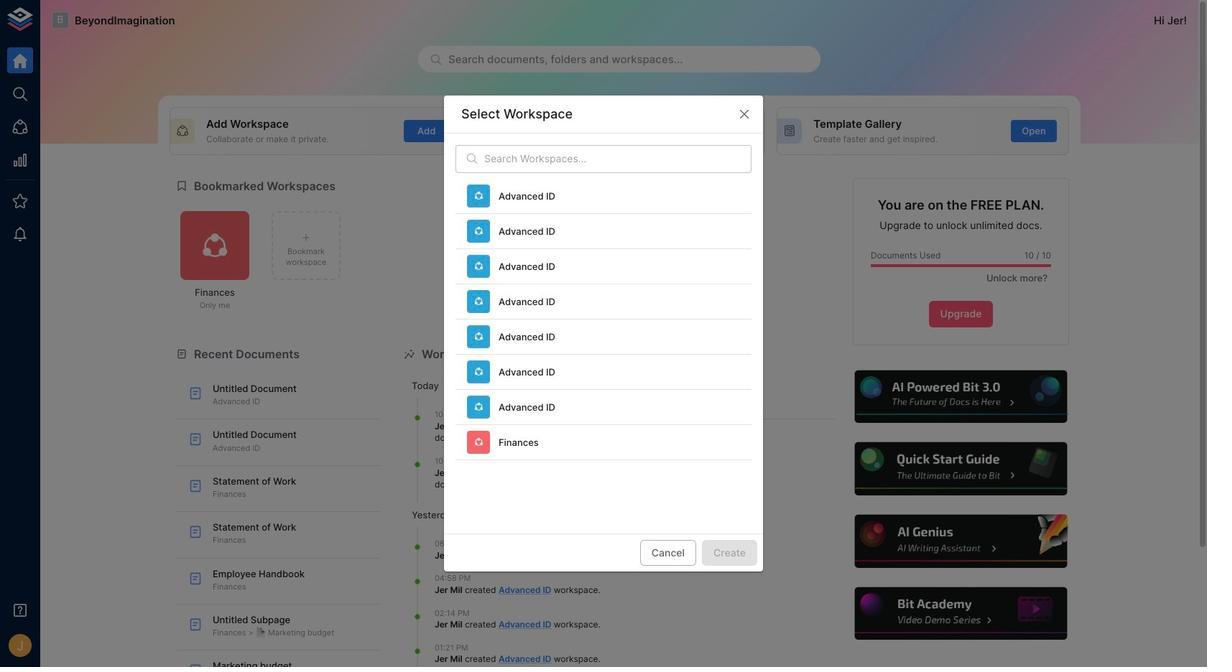 Task type: vqa. For each thing, say whether or not it's contained in the screenshot.
Bookmark 'image'
no



Task type: describe. For each thing, give the bounding box(es) containing it.
1 help image from the top
[[853, 369, 1070, 426]]

Search Workspaces... text field
[[484, 145, 752, 173]]

4 help image from the top
[[853, 586, 1070, 643]]



Task type: locate. For each thing, give the bounding box(es) containing it.
2 help image from the top
[[853, 441, 1070, 498]]

3 help image from the top
[[853, 513, 1070, 570]]

dialog
[[444, 95, 763, 572]]

help image
[[853, 369, 1070, 426], [853, 441, 1070, 498], [853, 513, 1070, 570], [853, 586, 1070, 643]]



